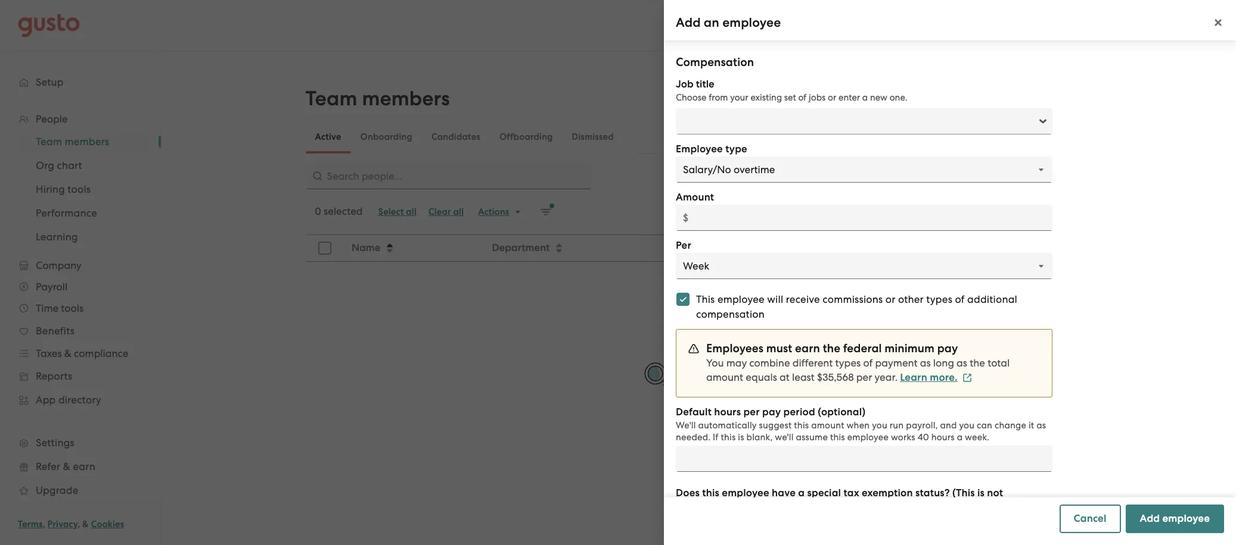 Task type: locate. For each thing, give the bounding box(es) containing it.
type right employment
[[892, 242, 913, 254]]

privacy
[[47, 520, 78, 530]]

&
[[82, 520, 89, 530]]

types right other
[[926, 294, 952, 306]]

this
[[794, 421, 809, 431], [721, 433, 736, 443], [830, 433, 845, 443], [702, 487, 719, 500]]

special
[[807, 487, 841, 500]]

1 vertical spatial of
[[955, 294, 965, 306]]

1 horizontal spatial pay
[[937, 342, 958, 356]]

team members tab list
[[305, 120, 1092, 154]]

type inside button
[[892, 242, 913, 254]]

you left run
[[872, 421, 887, 431]]

type inside dialog main content element
[[725, 143, 747, 156]]

of left additional
[[955, 294, 965, 306]]

pay up long
[[937, 342, 958, 356]]

one.
[[890, 92, 907, 103]]

account menu element
[[1006, 0, 1218, 51]]

1 vertical spatial is
[[977, 487, 985, 500]]

jobs
[[809, 92, 826, 103]]

new notifications image
[[540, 206, 552, 218], [540, 206, 552, 218]]

all right clear on the left top of the page
[[453, 207, 464, 218]]

1 vertical spatial the
[[970, 358, 985, 369]]

found
[[728, 371, 755, 383]]

0 vertical spatial per
[[856, 372, 872, 384]]

types inside this employee will receive commissions or other types of additional compensation
[[926, 294, 952, 306]]

hours down and at right
[[931, 433, 955, 443]]

0 horizontal spatial is
[[738, 433, 744, 443]]

0 vertical spatial a
[[862, 92, 868, 103]]

select all button
[[372, 203, 423, 222]]

suggest
[[759, 421, 792, 431]]

2 vertical spatial of
[[863, 358, 873, 369]]

0 vertical spatial add
[[676, 15, 701, 30]]

2 you from the left
[[959, 421, 975, 431]]

default
[[676, 406, 712, 419]]

1 horizontal spatial all
[[453, 207, 464, 218]]

This employee will receive commissions or other types of additional compensation checkbox
[[670, 287, 696, 313]]

types inside you may combine different types of payment as long as the total amount equals at least $35,568 per year.
[[835, 358, 861, 369]]

as right it
[[1036, 421, 1046, 431]]

0 horizontal spatial per
[[743, 406, 760, 419]]

selected
[[324, 206, 363, 218]]

the up different
[[823, 342, 840, 356]]

cancel
[[1074, 513, 1106, 526]]

the
[[823, 342, 840, 356], [970, 358, 985, 369]]

amount
[[706, 372, 743, 384], [811, 421, 844, 431]]

this down period
[[794, 421, 809, 431]]

cookies button
[[91, 518, 124, 532]]

2 horizontal spatial of
[[955, 294, 965, 306]]

you up week. on the bottom right
[[959, 421, 975, 431]]

payment
[[875, 358, 918, 369]]

0 horizontal spatial the
[[823, 342, 840, 356]]

run
[[890, 421, 904, 431]]

1 vertical spatial types
[[835, 358, 861, 369]]

1 horizontal spatial as
[[957, 358, 967, 369]]

a inside does this employee have a special tax exemption status? (this is not common.)
[[798, 487, 805, 500]]

1 vertical spatial amount
[[811, 421, 844, 431]]

hours up automatically
[[714, 406, 741, 419]]

0 horizontal spatial amount
[[706, 372, 743, 384]]

per left the year.
[[856, 372, 872, 384]]

1 horizontal spatial amount
[[811, 421, 844, 431]]

active button
[[305, 123, 351, 151]]

0 selected status
[[315, 206, 363, 218]]

Default hours per pay period (optional) field
[[676, 446, 1052, 473]]

can
[[977, 421, 992, 431]]

None checkbox
[[670, 15, 696, 41]]

assume
[[796, 433, 828, 443]]

this down (optional) at right
[[830, 433, 845, 443]]

dismissed button
[[562, 123, 623, 151]]

a
[[862, 92, 868, 103], [957, 433, 963, 443], [798, 487, 805, 500]]

1 vertical spatial add
[[1140, 513, 1160, 526]]

1 vertical spatial type
[[892, 242, 913, 254]]

all
[[406, 207, 417, 218], [453, 207, 464, 218]]

long
[[933, 358, 954, 369]]

types up $35,568
[[835, 358, 861, 369]]

per
[[856, 372, 872, 384], [743, 406, 760, 419]]

add inside button
[[1140, 513, 1160, 526]]

this
[[696, 294, 715, 306]]

1 horizontal spatial of
[[863, 358, 873, 369]]

0 horizontal spatial or
[[828, 92, 836, 103]]

receive
[[786, 294, 820, 306]]

is down automatically
[[738, 433, 744, 443]]

you
[[872, 421, 887, 431], [959, 421, 975, 431]]

1 horizontal spatial add
[[1140, 513, 1160, 526]]

2 all from the left
[[453, 207, 464, 218]]

Amount field
[[676, 205, 1052, 231]]

per up blank,
[[743, 406, 760, 419]]

other
[[898, 294, 924, 306]]

may
[[726, 358, 747, 369]]

period
[[783, 406, 815, 419]]

0 horizontal spatial types
[[835, 358, 861, 369]]

1 horizontal spatial type
[[892, 242, 913, 254]]

1 horizontal spatial ,
[[78, 520, 80, 530]]

common.)
[[676, 502, 724, 514]]

of inside this employee will receive commissions or other types of additional compensation
[[955, 294, 965, 306]]

amount
[[676, 191, 714, 204]]

type
[[725, 143, 747, 156], [892, 242, 913, 254]]

employee inside does this employee have a special tax exemption status? (this is not common.)
[[722, 487, 769, 500]]

2 vertical spatial a
[[798, 487, 805, 500]]

as inside default hours per pay period (optional) we'll automatically suggest this amount when you run payroll, and you can change it as needed. if this is blank, we'll assume this employee works 40 hours a week.
[[1036, 421, 1046, 431]]

job
[[676, 78, 693, 91]]

or right jobs
[[828, 92, 836, 103]]

types
[[926, 294, 952, 306], [835, 358, 861, 369]]

type right employee
[[725, 143, 747, 156]]

pay up suggest
[[762, 406, 781, 419]]

as up learn more.
[[920, 358, 931, 369]]

amount inside default hours per pay period (optional) we'll automatically suggest this amount when you run payroll, and you can change it as needed. if this is blank, we'll assume this employee works 40 hours a week.
[[811, 421, 844, 431]]

2 horizontal spatial as
[[1036, 421, 1046, 431]]

1 vertical spatial a
[[957, 433, 963, 443]]

dialog main content element
[[664, 0, 1236, 546]]

of inside you may combine different types of payment as long as the total amount equals at least $35,568 per year.
[[863, 358, 873, 369]]

of inside job title choose from your existing set of jobs or enter a new one.
[[798, 92, 807, 103]]

amount down you
[[706, 372, 743, 384]]

this down automatically
[[721, 433, 736, 443]]

we'll
[[676, 421, 696, 431]]

0 vertical spatial pay
[[937, 342, 958, 356]]

0 selected
[[315, 206, 363, 218]]

employee
[[722, 15, 781, 30], [717, 294, 765, 306], [847, 433, 889, 443], [722, 487, 769, 500], [1162, 513, 1210, 526]]

a inside default hours per pay period (optional) we'll automatically suggest this amount when you run payroll, and you can change it as needed. if this is blank, we'll assume this employee works 40 hours a week.
[[957, 433, 963, 443]]

amount down (optional) at right
[[811, 421, 844, 431]]

an
[[704, 15, 719, 30]]

pay inside alert
[[937, 342, 958, 356]]

0 horizontal spatial type
[[725, 143, 747, 156]]

1 horizontal spatial a
[[862, 92, 868, 103]]

1 vertical spatial pay
[[762, 406, 781, 419]]

0 horizontal spatial pay
[[762, 406, 781, 419]]

0 vertical spatial type
[[725, 143, 747, 156]]

federal
[[843, 342, 882, 356]]

as up "opens in a new tab" icon
[[957, 358, 967, 369]]

or inside job title choose from your existing set of jobs or enter a new one.
[[828, 92, 836, 103]]

0 horizontal spatial a
[[798, 487, 805, 500]]

0 horizontal spatial of
[[798, 92, 807, 103]]

a left week. on the bottom right
[[957, 433, 963, 443]]

1 horizontal spatial is
[[977, 487, 985, 500]]

1 , from the left
[[43, 520, 45, 530]]

privacy link
[[47, 520, 78, 530]]

team members
[[305, 86, 450, 111]]

or left other
[[885, 294, 895, 306]]

name
[[351, 242, 380, 254]]

is inside does this employee have a special tax exemption status? (this is not common.)
[[977, 487, 985, 500]]

a right have
[[798, 487, 805, 500]]

of right set
[[798, 92, 807, 103]]

all right select
[[406, 207, 417, 218]]

0 horizontal spatial add
[[676, 15, 701, 30]]

is inside default hours per pay period (optional) we'll automatically suggest this amount when you run payroll, and you can change it as needed. if this is blank, we'll assume this employee works 40 hours a week.
[[738, 433, 744, 443]]

of down federal
[[863, 358, 873, 369]]

1 horizontal spatial per
[[856, 372, 872, 384]]

1 all from the left
[[406, 207, 417, 218]]

0 vertical spatial of
[[798, 92, 807, 103]]

if
[[713, 433, 719, 443]]

type for employee type
[[725, 143, 747, 156]]

0 vertical spatial is
[[738, 433, 744, 443]]

add a team member drawer dialog
[[664, 0, 1236, 546]]

members
[[362, 86, 450, 111]]

1 vertical spatial or
[[885, 294, 895, 306]]

add for add employee
[[1140, 513, 1160, 526]]

is
[[738, 433, 744, 443], [977, 487, 985, 500]]

is left 'not'
[[977, 487, 985, 500]]

1 you from the left
[[872, 421, 887, 431]]

or
[[828, 92, 836, 103], [885, 294, 895, 306]]

exemption
[[862, 487, 913, 500]]

1 vertical spatial hours
[[931, 433, 955, 443]]

Select all rows on this page checkbox
[[311, 235, 338, 262]]

change
[[995, 421, 1026, 431]]

employee inside default hours per pay period (optional) we'll automatically suggest this amount when you run payroll, and you can change it as needed. if this is blank, we'll assume this employee works 40 hours a week.
[[847, 433, 889, 443]]

employee inside button
[[1162, 513, 1210, 526]]

, left privacy 'link' on the left bottom of page
[[43, 520, 45, 530]]

0 horizontal spatial you
[[872, 421, 887, 431]]

0 vertical spatial or
[[828, 92, 836, 103]]

combine
[[749, 358, 790, 369]]

0 horizontal spatial ,
[[43, 520, 45, 530]]

1 vertical spatial per
[[743, 406, 760, 419]]

1 horizontal spatial types
[[926, 294, 952, 306]]

employees
[[706, 342, 764, 356]]

1 horizontal spatial the
[[970, 358, 985, 369]]

automatically
[[698, 421, 757, 431]]

this up common.)
[[702, 487, 719, 500]]

per inside you may combine different types of payment as long as the total amount equals at least $35,568 per year.
[[856, 372, 872, 384]]

a left new
[[862, 92, 868, 103]]

1 horizontal spatial or
[[885, 294, 895, 306]]

and
[[940, 421, 957, 431]]

0 vertical spatial amount
[[706, 372, 743, 384]]

the up "opens in a new tab" icon
[[970, 358, 985, 369]]

0 horizontal spatial all
[[406, 207, 417, 218]]

1 horizontal spatial you
[[959, 421, 975, 431]]

, left &
[[78, 520, 80, 530]]

clear
[[428, 207, 451, 218]]

0 horizontal spatial hours
[[714, 406, 741, 419]]

this employee will receive commissions or other types of additional compensation
[[696, 294, 1017, 321]]

2 horizontal spatial a
[[957, 433, 963, 443]]

0 vertical spatial types
[[926, 294, 952, 306]]



Task type: vqa. For each thing, say whether or not it's contained in the screenshot.
Company
no



Task type: describe. For each thing, give the bounding box(es) containing it.
blank,
[[746, 433, 773, 443]]

different
[[792, 358, 833, 369]]

does this employee have a special tax exemption status? (this is not common.)
[[676, 487, 1003, 514]]

at
[[780, 372, 790, 384]]

default hours per pay period (optional) we'll automatically suggest this amount when you run payroll, and you can change it as needed. if this is blank, we'll assume this employee works 40 hours a week.
[[676, 406, 1046, 443]]

week.
[[965, 433, 989, 443]]

employment type button
[[823, 236, 1091, 261]]

terms , privacy , & cookies
[[18, 520, 124, 530]]

when
[[847, 421, 870, 431]]

payroll,
[[906, 421, 938, 431]]

a inside job title choose from your existing set of jobs or enter a new one.
[[862, 92, 868, 103]]

your
[[730, 92, 748, 103]]

$35,568
[[817, 372, 854, 384]]

needed.
[[676, 433, 711, 443]]

none checkbox inside dialog main content element
[[670, 15, 696, 41]]

add employee button
[[1125, 505, 1224, 534]]

dismissed
[[572, 132, 614, 142]]

we'll
[[775, 433, 794, 443]]

least
[[792, 372, 815, 384]]

title
[[696, 78, 714, 91]]

not
[[987, 487, 1003, 500]]

onboarding button
[[351, 123, 422, 151]]

select all
[[378, 207, 417, 218]]

employee inside this employee will receive commissions or other types of additional compensation
[[717, 294, 765, 306]]

(this
[[952, 487, 975, 500]]

offboarding button
[[490, 123, 562, 151]]

department
[[492, 242, 549, 254]]

amount inside you may combine different types of payment as long as the total amount equals at least $35,568 per year.
[[706, 372, 743, 384]]

this inside does this employee have a special tax exemption status? (this is not common.)
[[702, 487, 719, 500]]

equals
[[746, 372, 777, 384]]

(optional)
[[818, 406, 865, 419]]

onboarding
[[360, 132, 412, 142]]

0 vertical spatial the
[[823, 342, 840, 356]]

clear all button
[[423, 203, 470, 222]]

candidates button
[[422, 123, 490, 151]]

employees must earn the federal minimum pay alert
[[676, 330, 1052, 398]]

employees must earn the federal minimum pay
[[706, 342, 958, 356]]

commissions
[[823, 294, 883, 306]]

no
[[676, 371, 690, 383]]

team
[[305, 86, 357, 111]]

per inside default hours per pay period (optional) we'll automatically suggest this amount when you run payroll, and you can change it as needed. if this is blank, we'll assume this employee works 40 hours a week.
[[743, 406, 760, 419]]

0
[[315, 206, 321, 218]]

additional
[[967, 294, 1017, 306]]

employment
[[830, 242, 889, 254]]

tax
[[844, 487, 859, 500]]

the inside you may combine different types of payment as long as the total amount equals at least $35,568 per year.
[[970, 358, 985, 369]]

active
[[315, 132, 341, 142]]

40
[[918, 433, 929, 443]]

0 horizontal spatial as
[[920, 358, 931, 369]]

learn
[[900, 372, 927, 384]]

candidates
[[431, 132, 480, 142]]

status?
[[915, 487, 950, 500]]

you
[[706, 358, 724, 369]]

employee type
[[676, 143, 747, 156]]

employment type
[[830, 242, 913, 254]]

all for select all
[[406, 207, 417, 218]]

works
[[891, 433, 915, 443]]

offboarding
[[499, 132, 553, 142]]

cookies
[[91, 520, 124, 530]]

minimum
[[885, 342, 934, 356]]

or inside this employee will receive commissions or other types of additional compensation
[[885, 294, 895, 306]]

more.
[[930, 372, 958, 384]]

must
[[766, 342, 792, 356]]

does
[[676, 487, 700, 500]]

all for clear all
[[453, 207, 464, 218]]

learn more. link
[[900, 372, 972, 384]]

home image
[[18, 13, 80, 37]]

select
[[378, 207, 404, 218]]

learn more.
[[900, 372, 958, 384]]

set
[[784, 92, 796, 103]]

employee
[[676, 143, 723, 156]]

Search people... field
[[305, 163, 591, 190]]

will
[[767, 294, 783, 306]]

compensation
[[676, 55, 754, 69]]

job title choose from your existing set of jobs or enter a new one.
[[676, 78, 907, 103]]

clear all
[[428, 207, 464, 218]]

2 , from the left
[[78, 520, 80, 530]]

new
[[870, 92, 887, 103]]

type for employment type
[[892, 242, 913, 254]]

have
[[772, 487, 796, 500]]

compensation
[[696, 309, 765, 321]]

1 horizontal spatial hours
[[931, 433, 955, 443]]

enter
[[838, 92, 860, 103]]

cancel button
[[1059, 505, 1121, 534]]

pay inside default hours per pay period (optional) we'll automatically suggest this amount when you run payroll, and you can change it as needed. if this is blank, we'll assume this employee works 40 hours a week.
[[762, 406, 781, 419]]

department button
[[485, 236, 693, 261]]

you may combine different types of payment as long as the total amount equals at least $35,568 per year.
[[706, 358, 1010, 384]]

name button
[[344, 236, 483, 261]]

year.
[[875, 372, 898, 384]]

earn
[[795, 342, 820, 356]]

opens in a new tab image
[[962, 373, 972, 383]]

total
[[988, 358, 1010, 369]]

per
[[676, 240, 691, 252]]

people
[[692, 371, 725, 383]]

terms link
[[18, 520, 43, 530]]

0 vertical spatial hours
[[714, 406, 741, 419]]

it
[[1029, 421, 1034, 431]]

add for add an employee
[[676, 15, 701, 30]]

add an employee
[[676, 15, 781, 30]]

from
[[709, 92, 728, 103]]



